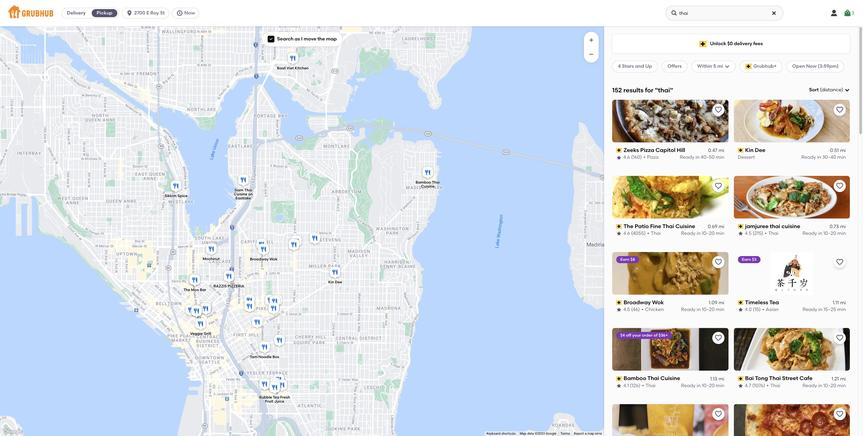 Task type: vqa. For each thing, say whether or not it's contained in the screenshot.
the rightmost The
yes



Task type: describe. For each thing, give the bounding box(es) containing it.
earn $8
[[621, 257, 635, 262]]

ready for kin dee
[[802, 155, 817, 160]]

2700 e roy st
[[134, 10, 165, 16]]

delivery
[[734, 41, 753, 47]]

5
[[714, 64, 717, 69]]

"thai"
[[655, 86, 674, 94]]

4.5 (46)
[[624, 307, 640, 313]]

google image
[[2, 428, 24, 437]]

pickup button
[[90, 8, 119, 19]]

mi for timeless tea
[[841, 300, 847, 306]]

jamjuree thai cuisine logo image
[[734, 176, 851, 219]]

subscription pass image for broadway wok
[[617, 301, 623, 305]]

• thai for thai
[[643, 383, 656, 389]]

asean food hall-rolling wok image
[[190, 305, 203, 320]]

1 vertical spatial map
[[588, 432, 595, 436]]

timeless
[[746, 299, 769, 306]]

subscription pass image for bamboo thai cuisine
[[617, 377, 623, 382]]

mi for jamjuree thai cuisine
[[841, 224, 847, 230]]

capitol
[[656, 147, 676, 153]]

(15)
[[753, 307, 761, 313]]

cuisine down bamboo thai cuisine icon
[[421, 185, 435, 189]]

bubble tea fresh fruit juice image
[[268, 381, 282, 396]]

4.7
[[745, 383, 752, 389]]

the patio fine thai cuisine
[[624, 223, 696, 230]]

wok inside map region
[[270, 258, 278, 262]]

mi for kin dee
[[841, 148, 847, 154]]

pizza for zeeks
[[641, 147, 655, 153]]

sikkim
[[165, 194, 177, 199]]

svg image for now
[[176, 10, 183, 17]]

loving hut image
[[275, 379, 289, 394]]

ready for bai tong thai street cafe
[[803, 383, 818, 389]]

save this restaurant button for jamjuree thai cuisine logo
[[834, 180, 847, 192]]

bubble
[[259, 396, 272, 400]]

moo
[[191, 288, 199, 293]]

report a map error
[[574, 432, 603, 436]]

0 horizontal spatial map
[[326, 36, 337, 42]]

vietlicious image
[[251, 316, 264, 331]]

4.1
[[624, 383, 629, 389]]

in for the patio fine thai cuisine
[[697, 231, 701, 237]]

152 results for "thai"
[[613, 86, 674, 94]]

save this restaurant image for the big mario's pizza capitol hill logo "save this restaurant" button
[[836, 411, 845, 419]]

3 button
[[844, 7, 855, 19]]

zeeks pizza capitol hill logo image
[[613, 100, 729, 143]]

the moo bar image
[[188, 274, 202, 288]]

star icon image for jamjuree thai cuisine
[[738, 231, 744, 237]]

fees
[[754, 41, 763, 47]]

jamjuree thai cuisine image
[[287, 238, 301, 253]]

1.13 mi
[[711, 376, 725, 382]]

tea for bubble
[[273, 396, 280, 400]]

• chicken
[[642, 307, 664, 313]]

to
[[801, 168, 806, 174]]

broadway wok image
[[257, 243, 271, 258]]

mi for bamboo thai cuisine
[[719, 376, 725, 382]]

ready for zeeks pizza capitol hill
[[680, 155, 695, 160]]

subscription pass image for zeeks pizza capitol hill
[[617, 148, 623, 153]]

10–20 for the patio fine thai cuisine
[[702, 231, 715, 237]]

and
[[636, 64, 645, 69]]

in for bamboo thai cuisine
[[697, 383, 701, 389]]

min for kin dee
[[838, 155, 847, 160]]

earn for broadway
[[621, 257, 630, 262]]

results
[[624, 86, 644, 94]]

chicken
[[646, 307, 664, 313]]

mi right 5
[[718, 64, 724, 69]]

mi for the patio fine thai cuisine
[[719, 224, 725, 230]]

• thai for patio
[[648, 231, 661, 237]]

save this restaurant image for 'meetea cafe logo''s "save this restaurant" button
[[715, 411, 723, 419]]

bai tong thai street cafe image
[[270, 294, 284, 309]]

within
[[698, 64, 713, 69]]

40–50
[[701, 155, 715, 160]]

i
[[301, 36, 303, 42]]

ready for the patio fine thai cuisine
[[682, 231, 696, 237]]

min for timeless tea
[[838, 307, 847, 313]]

1 vertical spatial broadway wok
[[624, 299, 664, 306]]

1.21 mi
[[832, 376, 847, 382]]

tong
[[756, 376, 769, 382]]

on
[[248, 192, 253, 197]]

delivery button
[[62, 8, 90, 19]]

razzis
[[214, 285, 227, 289]]

asian
[[766, 307, 779, 313]]

biang biang noodles image
[[243, 294, 256, 309]]

jamjuree thai cuisine
[[746, 223, 801, 230]]

bamboo thai cuisine image
[[421, 166, 435, 181]]

broadway inside map region
[[250, 258, 269, 262]]

xing fu tang image
[[184, 304, 198, 319]]

152
[[613, 86, 622, 94]]

ready in 10–20 min for bamboo thai cuisine
[[682, 383, 725, 389]]

min for jamjuree thai cuisine
[[838, 231, 847, 237]]

svg image for search as i move the map
[[269, 37, 273, 41]]

report a map error link
[[574, 432, 603, 436]]

search as i move the map
[[277, 36, 337, 42]]

dessert
[[738, 155, 756, 160]]

eastlake
[[236, 196, 251, 201]]

bamboo thai cuisine siam thai cuisine on eastlake
[[234, 180, 440, 201]]

now button
[[172, 8, 202, 19]]

proceed
[[780, 168, 800, 174]]

dee for kin dee razzis pizzeria the moo bar
[[335, 280, 342, 285]]

timeless tea logo image
[[771, 252, 814, 295]]

pizza for •
[[648, 155, 659, 160]]

main navigation navigation
[[0, 0, 864, 26]]

grubhub plus flag logo image for grubhub+
[[746, 64, 753, 69]]

meetea cafe logo image
[[613, 405, 729, 437]]

cafe
[[800, 376, 813, 382]]

veggie grill
[[190, 332, 211, 336]]

basil viet kitchen image
[[286, 52, 300, 66]]

bamboo thai cuisine logo image
[[613, 328, 729, 371]]

zeeks
[[624, 147, 640, 153]]

$3
[[753, 257, 757, 262]]

0.47 mi
[[709, 148, 725, 154]]

meetea cafe image
[[268, 295, 282, 310]]

star icon image for broadway wok
[[617, 307, 622, 313]]

)
[[842, 87, 844, 93]]

min for zeeks pizza capitol hill
[[716, 155, 725, 160]]

• thai for tong
[[767, 383, 781, 389]]

save this restaurant image for "save this restaurant" button related to bai tong thai street cafe logo
[[836, 335, 845, 343]]

star icon image for bai tong thai street cafe
[[738, 384, 744, 389]]

• for tong
[[767, 383, 769, 389]]

tea for timeless
[[770, 299, 780, 306]]

4.6 (4055)
[[624, 231, 646, 237]]

save this restaurant image for "save this restaurant" button associated with "kin dee logo"
[[836, 106, 845, 114]]

razzis pizzeria image
[[222, 270, 236, 285]]

in for kin dee
[[818, 155, 822, 160]]

ready for timeless tea
[[803, 307, 818, 313]]

thanh vi image
[[268, 377, 282, 392]]

basil
[[277, 66, 286, 70]]

viet
[[287, 66, 294, 70]]

(4055)
[[632, 231, 646, 237]]

$4
[[621, 333, 625, 338]]

sushi ave image
[[258, 378, 272, 393]]

a
[[585, 432, 587, 436]]

save this restaurant button for "kin dee logo"
[[834, 104, 847, 116]]

st
[[160, 10, 165, 16]]

1 horizontal spatial the
[[624, 223, 634, 230]]

now inside button
[[184, 10, 195, 16]]

4 stars and up
[[618, 64, 653, 69]]

in for zeeks pizza capitol hill
[[696, 155, 700, 160]]

the patio fine thai cuisine logo image
[[613, 176, 729, 219]]

bai tong thai street cafe logo image
[[734, 328, 851, 371]]

kin for kin dee razzis pizzeria the moo bar
[[328, 280, 334, 285]]

siam
[[234, 188, 244, 192]]

jamjuree
[[746, 223, 769, 230]]

up
[[646, 64, 653, 69]]

earn $3
[[742, 257, 757, 262]]

dee for kin dee
[[755, 147, 766, 153]]

• for wok
[[642, 307, 644, 313]]

1 horizontal spatial now
[[807, 64, 817, 69]]

0.51
[[831, 148, 839, 154]]

$36+
[[659, 333, 668, 338]]

your
[[633, 333, 641, 338]]

e
[[146, 10, 149, 16]]

mi for zeeks pizza capitol hill
[[719, 148, 725, 154]]

kin dee image
[[329, 266, 342, 281]]

map data ©2023 google
[[520, 432, 557, 436]]

0.51 mi
[[831, 148, 847, 154]]

noodle
[[259, 355, 272, 360]]

• for patio
[[648, 231, 650, 237]]

1.13
[[711, 376, 718, 382]]

big mario's pizza capitol hill logo image
[[734, 405, 851, 437]]

off
[[626, 333, 632, 338]]

• thai for thai
[[765, 231, 779, 237]]

data
[[528, 432, 534, 436]]

4.5 for broadway wok
[[624, 307, 631, 313]]

checkout
[[807, 168, 829, 174]]

mi for bai tong thai street cafe
[[841, 376, 847, 382]]

3
[[852, 10, 855, 16]]



Task type: locate. For each thing, give the bounding box(es) containing it.
ready for bamboo thai cuisine
[[682, 383, 696, 389]]

broadway down timeless tea image
[[250, 258, 269, 262]]

4.6 left "(4055)"
[[624, 231, 631, 237]]

0 horizontal spatial broadway
[[250, 258, 269, 262]]

open now (3:59pm)
[[793, 64, 839, 69]]

proceed to checkout button
[[759, 165, 850, 177]]

0 vertical spatial bamboo
[[416, 180, 431, 185]]

proceed to checkout
[[780, 168, 829, 174]]

map region
[[0, 8, 605, 437]]

big mario's pizza capitol hill image
[[264, 294, 277, 309]]

• for pizza
[[644, 155, 646, 160]]

(3:59pm)
[[818, 64, 839, 69]]

1 vertical spatial kin
[[328, 280, 334, 285]]

bamboo for bamboo thai cuisine siam thai cuisine on eastlake
[[416, 180, 431, 185]]

in for broadway wok
[[697, 307, 701, 313]]

zeeks pizza capitol hill image
[[308, 232, 322, 247]]

30–40
[[823, 155, 837, 160]]

mi right 1.09 on the bottom
[[719, 300, 725, 306]]

pizza down zeeks pizza capitol hill
[[648, 155, 659, 160]]

star icon image left 4.5 (46)
[[617, 307, 622, 313]]

asean food hall-hi fry image
[[190, 305, 203, 320]]

save this restaurant image
[[836, 106, 845, 114], [836, 335, 845, 343], [715, 411, 723, 419], [836, 411, 845, 419]]

subscription pass image left bamboo thai cuisine on the right of the page
[[617, 377, 623, 382]]

1 vertical spatial dee
[[335, 280, 342, 285]]

subscription pass image up dessert
[[738, 148, 744, 153]]

min down 0.51 mi
[[838, 155, 847, 160]]

ready in 10–20 min for bai tong thai street cafe
[[803, 383, 847, 389]]

4.5 (215)
[[745, 231, 764, 237]]

save this restaurant button for bai tong thai street cafe logo
[[834, 332, 847, 345]]

0.69
[[708, 224, 718, 230]]

1 vertical spatial bamboo
[[624, 376, 647, 382]]

grain house image
[[267, 302, 281, 317]]

0 horizontal spatial bamboo
[[416, 180, 431, 185]]

ready in 10–20 min down 0.73
[[803, 231, 847, 237]]

ready in 10–20 min down "1.13"
[[682, 383, 725, 389]]

subscription pass image up $4
[[617, 301, 623, 305]]

• right (215)
[[765, 231, 767, 237]]

save this restaurant button for the big mario's pizza capitol hill logo
[[834, 409, 847, 421]]

0 horizontal spatial dee
[[335, 280, 342, 285]]

dee inside kin dee razzis pizzeria the moo bar
[[335, 280, 342, 285]]

ba bar image
[[273, 334, 286, 349]]

bamboo for bamboo thai cuisine
[[624, 376, 647, 382]]

4.6 down zeeks
[[624, 155, 631, 160]]

1 horizontal spatial tea
[[770, 299, 780, 306]]

1.09 mi
[[709, 300, 725, 306]]

2700
[[134, 10, 145, 16]]

thai
[[432, 180, 440, 185], [244, 188, 252, 192], [663, 223, 675, 230], [651, 231, 661, 237], [769, 231, 779, 237], [648, 376, 660, 382], [770, 376, 781, 382], [646, 383, 656, 389], [771, 383, 781, 389]]

map right the
[[326, 36, 337, 42]]

1 horizontal spatial map
[[588, 432, 595, 436]]

subscription pass image for bai tong thai street cafe
[[738, 377, 744, 382]]

basil viet kitchen
[[277, 66, 309, 70]]

4
[[618, 64, 621, 69]]

1 horizontal spatial kin
[[746, 147, 754, 153]]

distance
[[822, 87, 842, 93]]

min for the patio fine thai cuisine
[[716, 231, 725, 237]]

• right (46)
[[642, 307, 644, 313]]

min down 0.73 mi in the bottom of the page
[[838, 231, 847, 237]]

wok
[[270, 258, 278, 262], [653, 299, 664, 306]]

0 vertical spatial map
[[326, 36, 337, 42]]

the up 4.6 (4055)
[[624, 223, 634, 230]]

min down 1.21 mi
[[838, 383, 847, 389]]

subscription pass image left timeless
[[738, 301, 744, 305]]

wok up kin dee razzis pizzeria the moo bar
[[270, 258, 278, 262]]

thai ginger - pacific place image
[[199, 302, 212, 317]]

mi right 0.69
[[719, 224, 725, 230]]

(
[[821, 87, 822, 93]]

broadway wok down timeless tea image
[[250, 258, 278, 262]]

1 horizontal spatial grubhub plus flag logo image
[[746, 64, 753, 69]]

0 horizontal spatial tea
[[273, 396, 280, 400]]

10–20 down 0.69
[[702, 231, 715, 237]]

star icon image for zeeks pizza capitol hill
[[617, 155, 622, 160]]

terms
[[561, 432, 570, 436]]

pickup
[[97, 10, 113, 16]]

4.6 (160)
[[624, 155, 642, 160]]

1 vertical spatial 4.5
[[624, 307, 631, 313]]

min for bai tong thai street cafe
[[838, 383, 847, 389]]

subscription pass image
[[738, 224, 744, 229]]

0 horizontal spatial the
[[184, 288, 190, 293]]

di fiora image
[[243, 300, 256, 315]]

2 earn from the left
[[742, 257, 752, 262]]

1 horizontal spatial dee
[[755, 147, 766, 153]]

svg image for 2700 e roy st
[[126, 10, 133, 17]]

ready in 10–20 min for jamjuree thai cuisine
[[803, 231, 847, 237]]

kitchen
[[295, 66, 309, 70]]

tam noodle box image
[[258, 341, 272, 356]]

save this restaurant button for the patio fine thai cuisine logo
[[713, 180, 725, 192]]

in for bai tong thai street cafe
[[819, 383, 823, 389]]

chu minh tofu & vegan deli image
[[269, 380, 282, 394]]

report
[[574, 432, 584, 436]]

spice
[[178, 194, 188, 199]]

mi la cay image
[[272, 373, 286, 388]]

0 horizontal spatial grubhub plus flag logo image
[[700, 41, 708, 47]]

bubble tea fresh fruit juice
[[259, 396, 290, 404]]

0 vertical spatial tea
[[770, 299, 780, 306]]

• for thai
[[643, 383, 644, 389]]

1 horizontal spatial 4.5
[[745, 231, 752, 237]]

bamboo inside bamboo thai cuisine siam thai cuisine on eastlake
[[416, 180, 431, 185]]

10–20 down 0.73
[[824, 231, 837, 237]]

None field
[[810, 87, 851, 94]]

the
[[318, 36, 325, 42]]

midnight cookie co image
[[200, 300, 213, 315]]

star icon image for bamboo thai cuisine
[[617, 384, 622, 389]]

10–20 for broadway wok
[[702, 307, 715, 313]]

unlock
[[711, 41, 727, 47]]

(215)
[[753, 231, 764, 237]]

timeless tea image
[[255, 238, 269, 253]]

svg image
[[671, 10, 678, 17], [772, 10, 777, 16], [725, 64, 730, 69], [845, 87, 851, 93]]

mi for broadway wok
[[719, 300, 725, 306]]

4.5 left (215)
[[745, 231, 752, 237]]

street
[[783, 376, 799, 382]]

broadway wok up (46)
[[624, 299, 664, 306]]

stars
[[622, 64, 634, 69]]

15–25
[[824, 307, 837, 313]]

svg image inside field
[[845, 87, 851, 93]]

• right "(160)"
[[644, 155, 646, 160]]

0 vertical spatial pizza
[[641, 147, 655, 153]]

save this restaurant image
[[715, 106, 723, 114], [715, 182, 723, 190], [836, 182, 845, 190], [715, 258, 723, 266], [836, 258, 845, 266], [715, 335, 723, 343]]

1.21
[[832, 376, 839, 382]]

1 horizontal spatial wok
[[653, 299, 664, 306]]

star icon image for the patio fine thai cuisine
[[617, 231, 622, 237]]

• for tea
[[763, 307, 765, 313]]

$0
[[728, 41, 733, 47]]

ready
[[680, 155, 695, 160], [802, 155, 817, 160], [682, 231, 696, 237], [803, 231, 818, 237], [682, 307, 696, 313], [803, 307, 818, 313], [682, 383, 696, 389], [803, 383, 818, 389]]

min down 1.13 mi
[[716, 383, 725, 389]]

ready for jamjuree thai cuisine
[[803, 231, 818, 237]]

1 vertical spatial the
[[184, 288, 190, 293]]

0.73 mi
[[830, 224, 847, 230]]

offers
[[668, 64, 682, 69]]

0 vertical spatial dee
[[755, 147, 766, 153]]

4.1 (126)
[[624, 383, 641, 389]]

1 vertical spatial now
[[807, 64, 817, 69]]

subscription pass image
[[617, 148, 623, 153], [738, 148, 744, 153], [617, 224, 623, 229], [617, 301, 623, 305], [738, 301, 744, 305], [617, 377, 623, 382], [738, 377, 744, 382]]

juice
[[274, 400, 284, 404]]

svg image inside '3' button
[[844, 9, 852, 17]]

1 horizontal spatial bamboo
[[624, 376, 647, 382]]

grubhub plus flag logo image left unlock
[[700, 41, 708, 47]]

0 vertical spatial 4.6
[[624, 155, 631, 160]]

veggie grill image
[[194, 317, 207, 332]]

ready in 10–20 min for broadway wok
[[682, 307, 725, 313]]

terms link
[[561, 432, 570, 436]]

• right the (1076)
[[767, 383, 769, 389]]

0 horizontal spatial wok
[[270, 258, 278, 262]]

the left "moo"
[[184, 288, 190, 293]]

mi right "1.13"
[[719, 376, 725, 382]]

unlock $0 delivery fees
[[711, 41, 763, 47]]

mi right 1.11
[[841, 300, 847, 306]]

mi right the '0.47'
[[719, 148, 725, 154]]

minus icon image
[[588, 51, 595, 58]]

sikkim spice image
[[169, 179, 183, 194]]

1 4.6 from the top
[[624, 155, 631, 160]]

ready in 10–20 min for the patio fine thai cuisine
[[682, 231, 725, 237]]

10–20 for bamboo thai cuisine
[[702, 383, 715, 389]]

ready in 10–20 min down 1.21
[[803, 383, 847, 389]]

1 vertical spatial grubhub plus flag logo image
[[746, 64, 753, 69]]

min down "1.11 mi"
[[838, 307, 847, 313]]

0 vertical spatial grubhub plus flag logo image
[[700, 41, 708, 47]]

svg image
[[831, 9, 839, 17], [844, 9, 852, 17], [126, 10, 133, 17], [176, 10, 183, 17], [269, 37, 273, 41]]

pizza up • pizza
[[641, 147, 655, 153]]

4.5 left (46)
[[624, 307, 631, 313]]

star icon image left 4.6 (4055)
[[617, 231, 622, 237]]

ready for broadway wok
[[682, 307, 696, 313]]

• down patio
[[648, 231, 650, 237]]

subscription pass image left patio
[[617, 224, 623, 229]]

now right the st
[[184, 10, 195, 16]]

svg image inside 2700 e roy st button
[[126, 10, 133, 17]]

• thai down jamjuree thai cuisine
[[765, 231, 779, 237]]

0 horizontal spatial earn
[[621, 257, 630, 262]]

hill
[[677, 147, 686, 153]]

grubhub plus flag logo image
[[700, 41, 708, 47], [746, 64, 753, 69]]

kin dee
[[746, 147, 766, 153]]

keyboard shortcuts
[[487, 432, 516, 436]]

•
[[644, 155, 646, 160], [648, 231, 650, 237], [765, 231, 767, 237], [642, 307, 644, 313], [763, 307, 765, 313], [643, 383, 644, 389], [767, 383, 769, 389]]

star icon image left 4.7
[[738, 384, 744, 389]]

in for jamjuree thai cuisine
[[819, 231, 823, 237]]

bamboo thai cuisine
[[624, 376, 681, 382]]

• thai down the "bai tong thai street cafe"
[[767, 383, 781, 389]]

mi right 1.21
[[841, 376, 847, 382]]

star icon image down subscription pass icon
[[738, 231, 744, 237]]

ready in 10–20 min down 1.09 on the bottom
[[682, 307, 725, 313]]

10–20 for jamjuree thai cuisine
[[824, 231, 837, 237]]

mi right 0.51
[[841, 148, 847, 154]]

(1076)
[[753, 383, 766, 389]]

kin for kin dee
[[746, 147, 754, 153]]

min down 0.47 mi
[[716, 155, 725, 160]]

veggie
[[190, 332, 203, 336]]

min for bamboo thai cuisine
[[716, 383, 725, 389]]

subscription pass image left bai
[[738, 377, 744, 382]]

keyboard shortcuts button
[[487, 432, 516, 437]]

subscription pass image left zeeks
[[617, 148, 623, 153]]

1 earn from the left
[[621, 257, 630, 262]]

min for broadway wok
[[716, 307, 725, 313]]

none field containing sort
[[810, 87, 851, 94]]

• pizza
[[644, 155, 659, 160]]

0 vertical spatial 4.5
[[745, 231, 752, 237]]

• asian
[[763, 307, 779, 313]]

1 vertical spatial tea
[[273, 396, 280, 400]]

10–20 down 1.21
[[824, 383, 837, 389]]

svg image inside 'now' button
[[176, 10, 183, 17]]

0 horizontal spatial broadway wok
[[250, 258, 278, 262]]

4.6 for the patio fine thai cuisine
[[624, 231, 631, 237]]

wok up chicken
[[653, 299, 664, 306]]

min down 0.69 mi
[[716, 231, 725, 237]]

0.47
[[709, 148, 718, 154]]

4.0 (15)
[[745, 307, 761, 313]]

• right (15)
[[763, 307, 765, 313]]

subscription pass image for kin dee
[[738, 148, 744, 153]]

ready in 40–50 min
[[680, 155, 725, 160]]

1 vertical spatial broadway
[[624, 299, 651, 306]]

save this restaurant button for the zeeks pizza capitol hill logo at the right top
[[713, 104, 725, 116]]

10–20 for bai tong thai street cafe
[[824, 383, 837, 389]]

cuisine down bamboo thai cuisine logo
[[661, 376, 681, 382]]

as
[[295, 36, 300, 42]]

(160)
[[632, 155, 642, 160]]

0.73
[[830, 224, 839, 230]]

10–20 down "1.13"
[[702, 383, 715, 389]]

within 5 mi
[[698, 64, 724, 69]]

din tai fung image
[[199, 302, 213, 317]]

0 vertical spatial the
[[624, 223, 634, 230]]

now
[[184, 10, 195, 16], [807, 64, 817, 69]]

vinason pho & grill image
[[188, 273, 201, 288]]

broadway up (46)
[[624, 299, 651, 306]]

tam noodle box
[[250, 355, 280, 360]]

star icon image left the 4.0
[[738, 307, 744, 313]]

broadway wok logo image
[[613, 252, 729, 295]]

in for timeless tea
[[819, 307, 823, 313]]

delivery
[[67, 10, 86, 16]]

min down 1.09 mi
[[716, 307, 725, 313]]

0 vertical spatial broadway
[[250, 258, 269, 262]]

2700 e roy st button
[[122, 8, 172, 19]]

• right (126)
[[643, 383, 644, 389]]

• thai down fine
[[648, 231, 661, 237]]

10–20 down 1.09 on the bottom
[[702, 307, 715, 313]]

0 horizontal spatial kin
[[328, 280, 334, 285]]

tam
[[250, 355, 258, 360]]

bai
[[746, 376, 754, 382]]

1 horizontal spatial broadway wok
[[624, 299, 664, 306]]

• for thai
[[765, 231, 767, 237]]

tea left fresh at the left bottom of the page
[[273, 396, 280, 400]]

0 vertical spatial kin
[[746, 147, 754, 153]]

star icon image
[[617, 155, 622, 160], [617, 231, 622, 237], [738, 231, 744, 237], [617, 307, 622, 313], [738, 307, 744, 313], [617, 384, 622, 389], [738, 384, 744, 389]]

tea inside the bubble tea fresh fruit juice
[[273, 396, 280, 400]]

mochinut
[[203, 257, 220, 261]]

svg image for 3
[[844, 9, 852, 17]]

earn left $8
[[621, 257, 630, 262]]

the patio fine thai cuisine image
[[290, 235, 303, 250]]

0 horizontal spatial 4.5
[[624, 307, 631, 313]]

for
[[646, 86, 654, 94]]

grubhub plus flag logo image left "grubhub+"
[[746, 64, 753, 69]]

earn left $3
[[742, 257, 752, 262]]

1 vertical spatial 4.6
[[624, 231, 631, 237]]

10–20
[[702, 231, 715, 237], [824, 231, 837, 237], [702, 307, 715, 313], [702, 383, 715, 389], [824, 383, 837, 389]]

4.5 for jamjuree thai cuisine
[[745, 231, 752, 237]]

Search for food, convenience, alcohol... search field
[[666, 6, 784, 21]]

plus icon image
[[588, 37, 595, 44]]

1 horizontal spatial earn
[[742, 257, 752, 262]]

earn for timeless
[[742, 257, 752, 262]]

fine
[[651, 223, 662, 230]]

©2023
[[535, 432, 545, 436]]

broadway wok inside map region
[[250, 258, 278, 262]]

1 horizontal spatial broadway
[[624, 299, 651, 306]]

tea up "asian"
[[770, 299, 780, 306]]

star icon image for timeless tea
[[738, 307, 744, 313]]

subscription pass image for the patio fine thai cuisine
[[617, 224, 623, 229]]

star icon image left 4.1
[[617, 384, 622, 389]]

ready in 15–25 min
[[803, 307, 847, 313]]

pizzeria
[[228, 285, 244, 289]]

kin
[[746, 147, 754, 153], [328, 280, 334, 285]]

map
[[520, 432, 527, 436]]

1 vertical spatial pizza
[[648, 155, 659, 160]]

siam thai cuisine on eastlake image
[[237, 173, 250, 188]]

grubhub plus flag logo image for unlock $0 delivery fees
[[700, 41, 708, 47]]

0 vertical spatial wok
[[270, 258, 278, 262]]

error
[[595, 432, 603, 436]]

cuisine left 0.69
[[676, 223, 696, 230]]

kin dee logo image
[[734, 100, 851, 143]]

kin dee razzis pizzeria the moo bar
[[184, 280, 342, 293]]

patio
[[635, 223, 649, 230]]

map right a
[[588, 432, 595, 436]]

1 vertical spatial wok
[[653, 299, 664, 306]]

kin inside kin dee razzis pizzeria the moo bar
[[328, 280, 334, 285]]

$4 off your order of $36+
[[621, 333, 668, 338]]

the inside kin dee razzis pizzeria the moo bar
[[184, 288, 190, 293]]

2 4.6 from the top
[[624, 231, 631, 237]]

ready in 10–20 min down 0.69
[[682, 231, 725, 237]]

star icon image left the 4.6 (160)
[[617, 155, 622, 160]]

zeeks pizza capitol hill
[[624, 147, 686, 153]]

save this restaurant button for 'meetea cafe logo'
[[713, 409, 725, 421]]

• thai down bamboo thai cuisine on the right of the page
[[643, 383, 656, 389]]

cuisine left on
[[234, 192, 248, 197]]

now right open
[[807, 64, 817, 69]]

mochinut image
[[205, 243, 218, 257]]

grill
[[204, 332, 211, 336]]

• thai
[[648, 231, 661, 237], [765, 231, 779, 237], [643, 383, 656, 389], [767, 383, 781, 389]]

subscription pass image for timeless tea
[[738, 301, 744, 305]]

0 vertical spatial now
[[184, 10, 195, 16]]

mi right 0.73
[[841, 224, 847, 230]]

0 horizontal spatial now
[[184, 10, 195, 16]]

0 vertical spatial broadway wok
[[250, 258, 278, 262]]

4.6 for zeeks pizza capitol hill
[[624, 155, 631, 160]]



